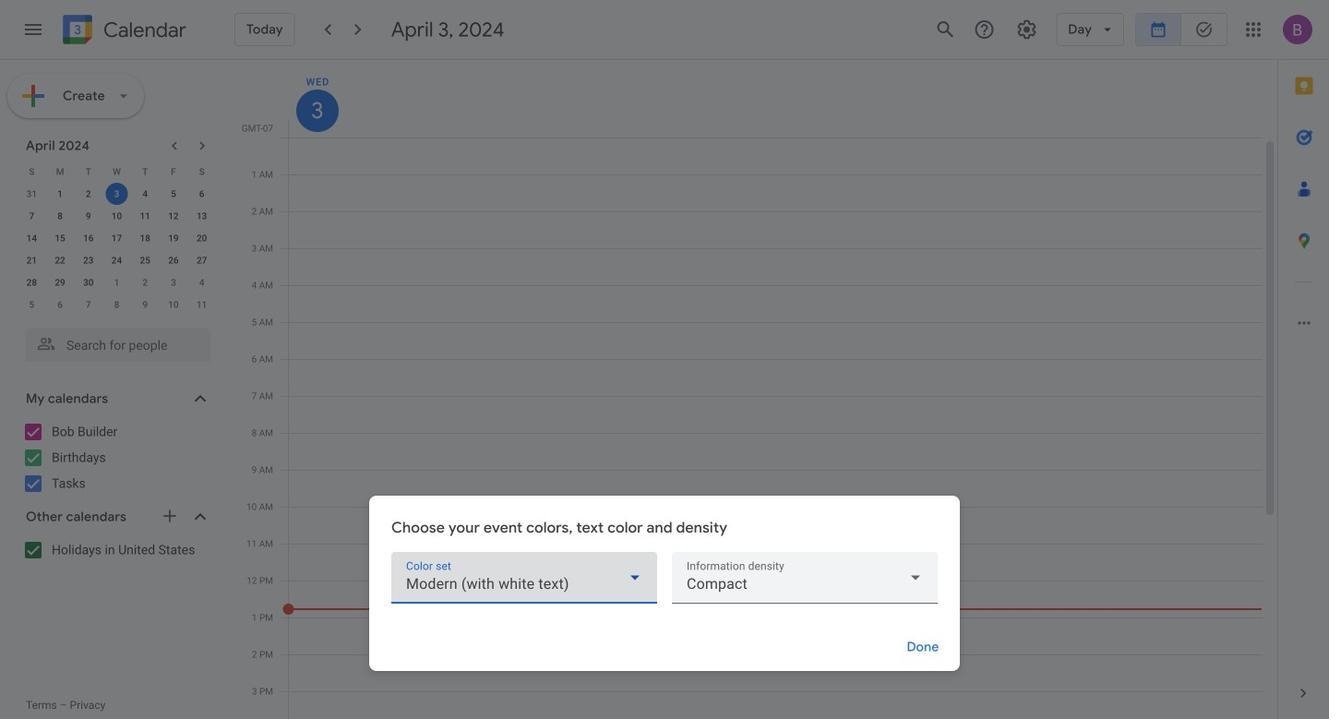Task type: locate. For each thing, give the bounding box(es) containing it.
None field
[[391, 552, 657, 604], [672, 552, 938, 604], [391, 552, 657, 604], [672, 552, 938, 604]]

column header
[[288, 60, 1263, 138]]

None search field
[[0, 321, 229, 362]]

12 element
[[162, 205, 185, 227]]

may 2 element
[[134, 271, 156, 294]]

heading
[[100, 19, 186, 41]]

april 2024 grid
[[18, 161, 216, 316]]

may 10 element
[[162, 294, 185, 316]]

heading inside 'calendar' element
[[100, 19, 186, 41]]

6 element
[[191, 183, 213, 205]]

27 element
[[191, 249, 213, 271]]

may 8 element
[[106, 294, 128, 316]]

3, today element
[[106, 183, 128, 205]]

22 element
[[49, 249, 71, 271]]

calendar element
[[59, 11, 186, 52]]

row
[[281, 138, 1263, 719], [18, 161, 216, 183], [18, 183, 216, 205], [18, 205, 216, 227], [18, 227, 216, 249], [18, 249, 216, 271], [18, 271, 216, 294], [18, 294, 216, 316]]

15 element
[[49, 227, 71, 249]]

8 element
[[49, 205, 71, 227]]

19 element
[[162, 227, 185, 249]]

29 element
[[49, 271, 71, 294]]

26 element
[[162, 249, 185, 271]]

7 element
[[21, 205, 43, 227]]

tab list
[[1278, 60, 1329, 667]]

28 element
[[21, 271, 43, 294]]

11 element
[[134, 205, 156, 227]]

cell
[[289, 138, 1263, 719], [103, 183, 131, 205]]

0 horizontal spatial cell
[[103, 183, 131, 205]]

main drawer image
[[22, 18, 44, 41]]

may 7 element
[[77, 294, 99, 316]]

row group
[[18, 183, 216, 316]]

my calendars list
[[4, 417, 229, 498]]

may 4 element
[[191, 271, 213, 294]]

17 element
[[106, 227, 128, 249]]

march 31 element
[[21, 183, 43, 205]]

may 1 element
[[106, 271, 128, 294]]

1 horizontal spatial cell
[[289, 138, 1263, 719]]

dialog
[[369, 496, 960, 671]]

grid
[[236, 60, 1277, 719]]



Task type: describe. For each thing, give the bounding box(es) containing it.
1 element
[[49, 183, 71, 205]]

16 element
[[77, 227, 99, 249]]

10 element
[[106, 205, 128, 227]]

cell inside april 2024 grid
[[103, 183, 131, 205]]

13 element
[[191, 205, 213, 227]]

4 element
[[134, 183, 156, 205]]

23 element
[[77, 249, 99, 271]]

18 element
[[134, 227, 156, 249]]

14 element
[[21, 227, 43, 249]]

25 element
[[134, 249, 156, 271]]

may 9 element
[[134, 294, 156, 316]]

21 element
[[21, 249, 43, 271]]

20 element
[[191, 227, 213, 249]]

5 element
[[162, 183, 185, 205]]

may 5 element
[[21, 294, 43, 316]]

may 6 element
[[49, 294, 71, 316]]

may 11 element
[[191, 294, 213, 316]]

24 element
[[106, 249, 128, 271]]

2 element
[[77, 183, 99, 205]]

may 3 element
[[162, 271, 185, 294]]

9 element
[[77, 205, 99, 227]]

30 element
[[77, 271, 99, 294]]



Task type: vqa. For each thing, say whether or not it's contained in the screenshot.
the leftmost October 2023
no



